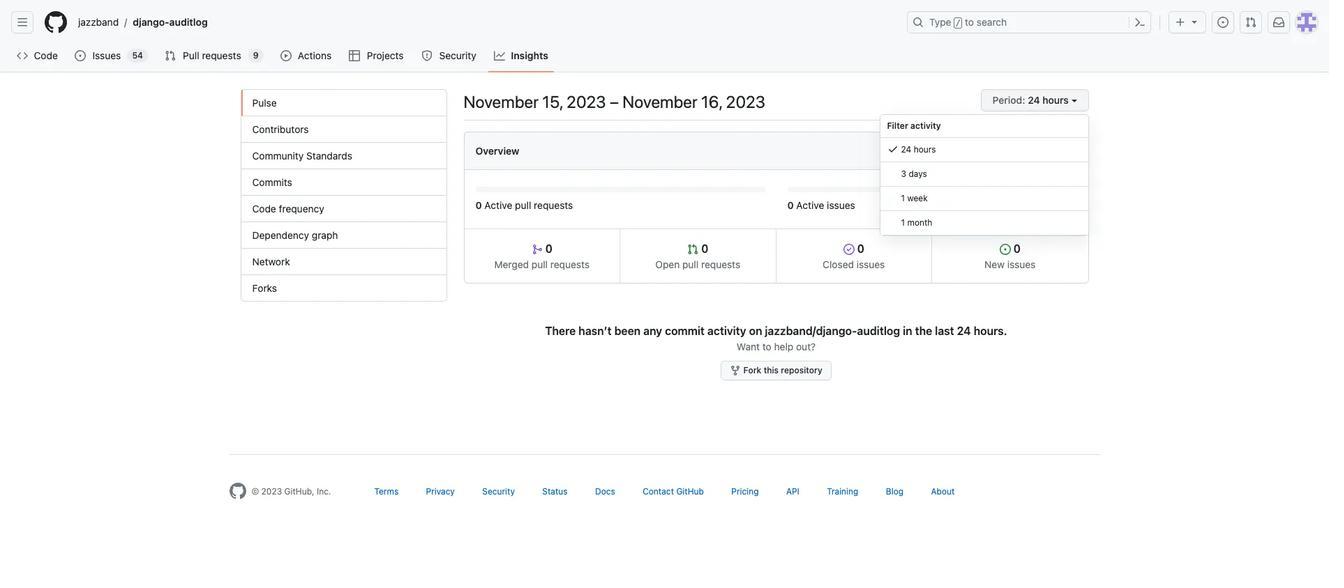 Task type: vqa. For each thing, say whether or not it's contained in the screenshot.
It
no



Task type: describe. For each thing, give the bounding box(es) containing it.
jazzband / django-auditlog
[[78, 16, 208, 28]]

api link
[[786, 487, 799, 497]]

pulse link
[[241, 90, 446, 117]]

network link
[[241, 249, 446, 276]]

pulse
[[252, 97, 277, 109]]

status link
[[542, 487, 568, 497]]

this
[[764, 366, 779, 376]]

out?
[[796, 341, 816, 353]]

0 horizontal spatial 2023
[[261, 487, 282, 497]]

homepage image
[[229, 483, 246, 500]]

week
[[907, 193, 928, 204]]

any
[[643, 325, 662, 338]]

fork
[[743, 366, 761, 376]]

api
[[786, 487, 799, 497]]

2 november from the left
[[622, 92, 697, 112]]

open pull requests
[[655, 259, 740, 271]]

community
[[252, 150, 304, 162]]

24 hours inside popup button
[[1028, 94, 1069, 106]]

graph image
[[494, 50, 505, 61]]

15,
[[542, 92, 563, 112]]

actions
[[298, 50, 332, 61]]

community standards
[[252, 150, 352, 162]]

homepage image
[[45, 11, 67, 33]]

been
[[614, 325, 641, 338]]

1 november from the left
[[464, 92, 539, 112]]

0 active pull requests
[[475, 200, 573, 211]]

1 vertical spatial git pull request image
[[687, 244, 698, 255]]

jazzband link
[[73, 11, 124, 33]]

fork this repository button
[[721, 361, 831, 381]]

projects
[[367, 50, 404, 61]]

/ for jazzband
[[124, 16, 127, 28]]

command palette image
[[1134, 17, 1146, 28]]

projects link
[[344, 45, 410, 66]]

training
[[827, 487, 858, 497]]

3
[[901, 169, 906, 179]]

hours.
[[974, 325, 1007, 338]]

closed
[[823, 259, 854, 271]]

help
[[774, 341, 793, 353]]

blog link
[[886, 487, 904, 497]]

1 vertical spatial issue opened image
[[999, 244, 1011, 255]]

contributors
[[252, 123, 309, 135]]

git pull request image
[[1245, 17, 1256, 28]]

0 horizontal spatial git pull request image
[[165, 50, 176, 61]]

open
[[655, 259, 680, 271]]

contact github
[[643, 487, 704, 497]]

frequency
[[279, 203, 324, 215]]

about link
[[931, 487, 955, 497]]

repository
[[781, 366, 822, 376]]

1 for 1 week
[[901, 193, 905, 204]]

privacy
[[426, 487, 455, 497]]

code frequency
[[252, 203, 324, 215]]

24 inside popup button
[[1028, 94, 1040, 106]]

dependency graph link
[[241, 223, 446, 249]]

1 vertical spatial 24 hours
[[901, 144, 936, 155]]

0 for closed issues
[[854, 243, 864, 255]]

requests right "pull"
[[202, 50, 241, 61]]

about
[[931, 487, 955, 497]]

0 vertical spatial issue opened image
[[1217, 17, 1229, 28]]

menu containing filter activity
[[879, 114, 1089, 237]]

triangle down image
[[1189, 16, 1200, 27]]

©
[[252, 487, 259, 497]]

community standards link
[[241, 143, 446, 170]]

pull requests
[[183, 50, 241, 61]]

github
[[676, 487, 704, 497]]

hasn't
[[579, 325, 612, 338]]

24 inside there hasn't been any commit activity on jazzband/django-auditlog in the last 24 hours. want to help out?
[[957, 325, 971, 338]]

november 15, 2023 – november 16, 2023
[[464, 92, 765, 112]]

16,
[[701, 92, 722, 112]]

0 active issues
[[787, 200, 855, 211]]

want
[[737, 341, 760, 353]]

issues for new
[[1007, 259, 1036, 271]]

pull for merged
[[532, 259, 548, 271]]

contact github link
[[643, 487, 704, 497]]

blog
[[886, 487, 904, 497]]

play image
[[280, 50, 291, 61]]

54
[[132, 50, 143, 61]]

–
[[610, 92, 619, 112]]

contributors link
[[241, 117, 446, 143]]

code link
[[11, 45, 64, 66]]

code image
[[17, 50, 28, 61]]

repo forked image
[[730, 366, 741, 377]]

commit
[[665, 325, 705, 338]]

django-
[[133, 16, 169, 28]]

terms link
[[374, 487, 398, 497]]

dependency
[[252, 230, 309, 241]]

privacy link
[[426, 487, 455, 497]]

list containing jazzband
[[73, 11, 899, 33]]

0 for open pull requests
[[698, 243, 708, 255]]

status
[[542, 487, 568, 497]]

network
[[252, 256, 290, 268]]

code for code frequency
[[252, 203, 276, 215]]

issue opened image
[[75, 50, 86, 61]]

jazzband/django-
[[765, 325, 857, 338]]

on
[[749, 325, 762, 338]]

insights link
[[488, 45, 554, 66]]

fork this repository
[[741, 366, 822, 376]]

activity inside there hasn't been any commit activity on jazzband/django-auditlog in the last 24 hours. want to help out?
[[707, 325, 746, 338]]

terms
[[374, 487, 398, 497]]

9
[[253, 50, 259, 61]]

active for pull
[[484, 200, 512, 211]]

0 for merged pull requests
[[542, 243, 552, 255]]



Task type: locate. For each thing, give the bounding box(es) containing it.
3 days
[[901, 169, 927, 179]]

0 horizontal spatial auditlog
[[169, 16, 208, 28]]

standards
[[306, 150, 352, 162]]

/ for type
[[956, 18, 961, 28]]

month
[[907, 218, 932, 228]]

1 horizontal spatial november
[[622, 92, 697, 112]]

1 1 from the top
[[901, 193, 905, 204]]

code right code image
[[34, 50, 58, 61]]

hours inside popup button
[[1042, 94, 1069, 106]]

2 vertical spatial 24
[[957, 325, 971, 338]]

activity
[[911, 121, 941, 131], [707, 325, 746, 338]]

1 horizontal spatial hours
[[1042, 94, 1069, 106]]

merged pull requests
[[494, 259, 590, 271]]

requests up git merge icon
[[534, 200, 573, 211]]

pull down git merge icon
[[532, 259, 548, 271]]

requests right merged
[[550, 259, 590, 271]]

requests
[[202, 50, 241, 61], [534, 200, 573, 211], [550, 259, 590, 271], [701, 259, 740, 271]]

1 week
[[901, 193, 928, 204]]

0 horizontal spatial 24
[[901, 144, 911, 155]]

2023 left –
[[567, 92, 606, 112]]

0 vertical spatial auditlog
[[169, 16, 208, 28]]

issue opened image
[[1217, 17, 1229, 28], [999, 244, 1011, 255]]

0 vertical spatial security link
[[416, 45, 483, 66]]

check image
[[887, 144, 898, 155]]

actions link
[[275, 45, 338, 66]]

plus image
[[1175, 17, 1186, 28]]

1 horizontal spatial 2023
[[567, 92, 606, 112]]

0 horizontal spatial active
[[484, 200, 512, 211]]

0 horizontal spatial issue opened image
[[999, 244, 1011, 255]]

auditlog inside jazzband / django-auditlog
[[169, 16, 208, 28]]

november down the graph icon
[[464, 92, 539, 112]]

auditlog left in
[[857, 325, 900, 338]]

november
[[464, 92, 539, 112], [622, 92, 697, 112]]

pull right open
[[682, 259, 699, 271]]

security link left the graph icon
[[416, 45, 483, 66]]

to left help
[[762, 341, 771, 353]]

1 month link
[[880, 211, 1088, 236]]

filter
[[887, 121, 908, 131]]

git pull request image
[[165, 50, 176, 61], [687, 244, 698, 255]]

2 1 from the top
[[901, 218, 905, 228]]

commits link
[[241, 170, 446, 196]]

commits
[[252, 177, 292, 188]]

issues right closed
[[857, 259, 885, 271]]

list
[[73, 11, 899, 33]]

1 vertical spatial code
[[252, 203, 276, 215]]

0 vertical spatial code
[[34, 50, 58, 61]]

2023 right ©
[[261, 487, 282, 497]]

inc.
[[317, 487, 331, 497]]

0 horizontal spatial security
[[439, 50, 476, 61]]

issue closed image
[[843, 244, 854, 255]]

0 horizontal spatial code
[[34, 50, 58, 61]]

1 horizontal spatial issues
[[857, 259, 885, 271]]

2023 right the 16, at the top of the page
[[726, 92, 765, 112]]

closed issues
[[823, 259, 885, 271]]

issue opened image left git pull request icon
[[1217, 17, 1229, 28]]

security link
[[416, 45, 483, 66], [482, 487, 515, 497]]

hours
[[1042, 94, 1069, 106], [914, 144, 936, 155]]

pull down overview
[[515, 200, 531, 211]]

git pull request image left "pull"
[[165, 50, 176, 61]]

1 month
[[901, 218, 932, 228]]

filter activity
[[887, 121, 941, 131]]

1 horizontal spatial security
[[482, 487, 515, 497]]

issues up issue closed image
[[827, 200, 855, 211]]

1 vertical spatial 24
[[901, 144, 911, 155]]

table image
[[349, 50, 360, 61]]

active down overview
[[484, 200, 512, 211]]

activity right filter
[[911, 121, 941, 131]]

0 vertical spatial activity
[[911, 121, 941, 131]]

1 left week
[[901, 193, 905, 204]]

shield image
[[421, 50, 433, 61]]

1 horizontal spatial code
[[252, 203, 276, 215]]

issues
[[92, 50, 121, 61]]

0 vertical spatial 24
[[1028, 94, 1040, 106]]

1 horizontal spatial activity
[[911, 121, 941, 131]]

1 horizontal spatial git pull request image
[[687, 244, 698, 255]]

0 for new issues
[[1011, 243, 1021, 255]]

1 horizontal spatial to
[[965, 16, 974, 28]]

requests right open
[[701, 259, 740, 271]]

search
[[977, 16, 1007, 28]]

24 hours
[[1028, 94, 1069, 106], [901, 144, 936, 155]]

2 active from the left
[[796, 200, 824, 211]]

insights element
[[240, 89, 447, 302]]

auditlog
[[169, 16, 208, 28], [857, 325, 900, 338]]

to left search
[[965, 16, 974, 28]]

forks link
[[241, 276, 446, 301]]

1 week link
[[880, 187, 1088, 211]]

django-auditlog link
[[127, 11, 213, 33]]

0 horizontal spatial hours
[[914, 144, 936, 155]]

0 horizontal spatial to
[[762, 341, 771, 353]]

2 horizontal spatial issues
[[1007, 259, 1036, 271]]

active up closed
[[796, 200, 824, 211]]

pricing link
[[731, 487, 759, 497]]

dependency graph
[[252, 230, 338, 241]]

jazzband
[[78, 16, 119, 28]]

auditlog inside there hasn't been any commit activity on jazzband/django-auditlog in the last 24 hours. want to help out?
[[857, 325, 900, 338]]

last
[[935, 325, 954, 338]]

training link
[[827, 487, 858, 497]]

pull
[[183, 50, 199, 61]]

0 vertical spatial 24 hours
[[1028, 94, 1069, 106]]

1 vertical spatial to
[[762, 341, 771, 353]]

1 vertical spatial activity
[[707, 325, 746, 338]]

0 horizontal spatial activity
[[707, 325, 746, 338]]

days
[[909, 169, 927, 179]]

pull for open
[[682, 259, 699, 271]]

1 horizontal spatial auditlog
[[857, 325, 900, 338]]

git pull request image up "open pull requests"
[[687, 244, 698, 255]]

/ left "django-"
[[124, 16, 127, 28]]

code down commits
[[252, 203, 276, 215]]

24 hours link
[[880, 138, 1088, 163]]

type / to search
[[929, 16, 1007, 28]]

contact
[[643, 487, 674, 497]]

/ right type
[[956, 18, 961, 28]]

docs
[[595, 487, 615, 497]]

pricing
[[731, 487, 759, 497]]

0 vertical spatial git pull request image
[[165, 50, 176, 61]]

menu
[[879, 114, 1089, 237]]

1 for 1 month
[[901, 218, 905, 228]]

0 horizontal spatial november
[[464, 92, 539, 112]]

1 vertical spatial hours
[[914, 144, 936, 155]]

1 inside 1 month link
[[901, 218, 905, 228]]

code inside code frequency link
[[252, 203, 276, 215]]

security
[[439, 50, 476, 61], [482, 487, 515, 497]]

the
[[915, 325, 932, 338]]

activity up want on the right
[[707, 325, 746, 338]]

november right –
[[622, 92, 697, 112]]

1 vertical spatial 1
[[901, 218, 905, 228]]

code for code
[[34, 50, 58, 61]]

to
[[965, 16, 974, 28], [762, 341, 771, 353]]

1 inside 1 week link
[[901, 193, 905, 204]]

issues for closed
[[857, 259, 885, 271]]

issue opened image up new issues
[[999, 244, 1011, 255]]

1 left "month"
[[901, 218, 905, 228]]

0 horizontal spatial issues
[[827, 200, 855, 211]]

24
[[1028, 94, 1040, 106], [901, 144, 911, 155], [957, 325, 971, 338]]

0 vertical spatial hours
[[1042, 94, 1069, 106]]

1 vertical spatial auditlog
[[857, 325, 900, 338]]

graph
[[312, 230, 338, 241]]

notifications image
[[1273, 17, 1284, 28]]

1 vertical spatial security link
[[482, 487, 515, 497]]

0 horizontal spatial 24 hours
[[901, 144, 936, 155]]

security right shield icon
[[439, 50, 476, 61]]

active for issues
[[796, 200, 824, 211]]

1 horizontal spatial /
[[956, 18, 961, 28]]

there hasn't been any commit activity on jazzband/django-auditlog in the last 24 hours. want to help out?
[[545, 325, 1007, 353]]

3 days link
[[880, 163, 1088, 187]]

insights
[[511, 50, 548, 61]]

in
[[903, 325, 912, 338]]

security link left status link
[[482, 487, 515, 497]]

2 horizontal spatial 2023
[[726, 92, 765, 112]]

0
[[475, 200, 482, 211], [787, 200, 794, 211], [542, 243, 552, 255], [698, 243, 708, 255], [854, 243, 864, 255], [1011, 243, 1021, 255]]

0 vertical spatial security
[[439, 50, 476, 61]]

2 horizontal spatial 24
[[1028, 94, 1040, 106]]

1 horizontal spatial issue opened image
[[1217, 17, 1229, 28]]

1 vertical spatial security
[[482, 487, 515, 497]]

0 vertical spatial to
[[965, 16, 974, 28]]

/ inside type / to search
[[956, 18, 961, 28]]

security left status link
[[482, 487, 515, 497]]

issues right new
[[1007, 259, 1036, 271]]

github,
[[284, 487, 314, 497]]

type
[[929, 16, 951, 28]]

24 hours button
[[981, 89, 1089, 112]]

1
[[901, 193, 905, 204], [901, 218, 905, 228]]

/ inside jazzband / django-auditlog
[[124, 16, 127, 28]]

there
[[545, 325, 576, 338]]

0 horizontal spatial /
[[124, 16, 127, 28]]

1 active from the left
[[484, 200, 512, 211]]

auditlog up "pull"
[[169, 16, 208, 28]]

2023
[[567, 92, 606, 112], [726, 92, 765, 112], [261, 487, 282, 497]]

git merge image
[[531, 244, 542, 255]]

© 2023 github, inc.
[[252, 487, 331, 497]]

1 horizontal spatial 24
[[957, 325, 971, 338]]

merged
[[494, 259, 529, 271]]

overview
[[475, 145, 519, 157]]

to inside there hasn't been any commit activity on jazzband/django-auditlog in the last 24 hours. want to help out?
[[762, 341, 771, 353]]

0 vertical spatial 1
[[901, 193, 905, 204]]

forks
[[252, 283, 277, 294]]

1 horizontal spatial active
[[796, 200, 824, 211]]

1 horizontal spatial 24 hours
[[1028, 94, 1069, 106]]

new
[[984, 259, 1005, 271]]



